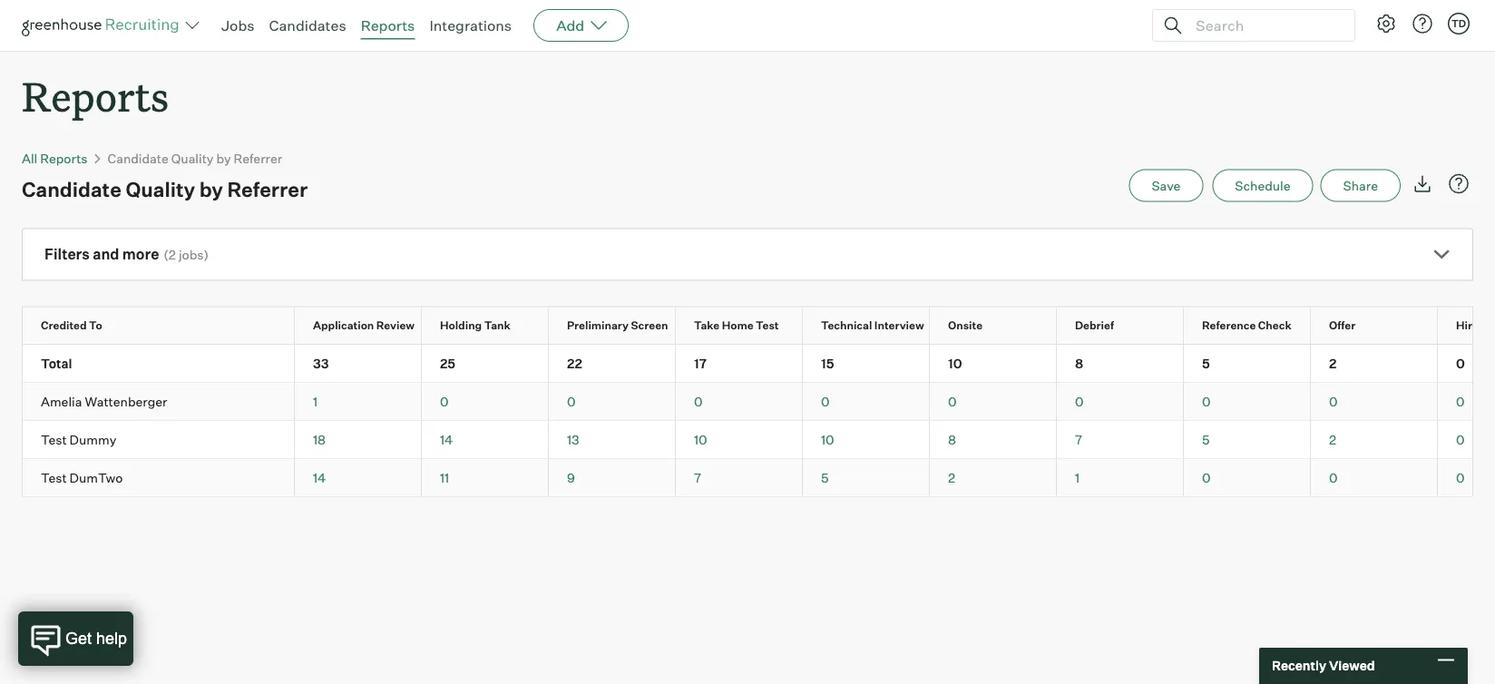 Task type: locate. For each thing, give the bounding box(es) containing it.
0 horizontal spatial 5 link
[[821, 469, 829, 485]]

2 row from the top
[[23, 345, 1496, 382]]

1 vertical spatial 1
[[1075, 469, 1080, 485]]

row containing test dummy
[[23, 421, 1496, 458]]

0 link
[[440, 393, 449, 409], [567, 393, 576, 409], [694, 393, 703, 409], [821, 393, 830, 409], [948, 393, 957, 409], [1075, 393, 1084, 409], [1203, 393, 1211, 409], [1330, 393, 1338, 409], [1457, 393, 1465, 409], [1457, 431, 1465, 447], [1203, 469, 1211, 485], [1330, 469, 1338, 485], [1457, 469, 1465, 485]]

onsite column header
[[930, 307, 1073, 344]]

take home test
[[694, 318, 779, 332]]

1 horizontal spatial 1
[[1075, 469, 1080, 485]]

5 link
[[1203, 431, 1210, 447], [821, 469, 829, 485]]

test dummy
[[41, 431, 116, 447]]

preliminary screen
[[567, 318, 668, 332]]

0 horizontal spatial 1 link
[[313, 393, 318, 409]]

1 horizontal spatial 10 link
[[821, 431, 835, 447]]

0 vertical spatial test
[[756, 318, 779, 332]]

0 vertical spatial reports
[[361, 16, 415, 34]]

test right home
[[756, 318, 779, 332]]

integrations
[[430, 16, 512, 34]]

0 horizontal spatial 10
[[694, 431, 708, 447]]

debrief column header
[[1057, 307, 1200, 344]]

share
[[1344, 178, 1379, 193]]

save
[[1152, 178, 1181, 193]]

row group containing test dummy
[[23, 421, 1496, 459]]

credited to
[[41, 318, 102, 332]]

7
[[1075, 431, 1083, 447], [694, 469, 702, 485]]

0 vertical spatial 7 link
[[1075, 431, 1083, 447]]

1 vertical spatial test
[[41, 431, 67, 447]]

reports right candidates link
[[361, 16, 415, 34]]

credited to column header
[[23, 307, 310, 344]]

7 for the rightmost 7 link
[[1075, 431, 1083, 447]]

candidate down all reports on the left
[[22, 177, 121, 202]]

10 link down 15
[[821, 431, 835, 447]]

candidate
[[108, 150, 169, 166], [22, 177, 121, 202]]

0 vertical spatial 2 link
[[1330, 431, 1337, 447]]

1 vertical spatial by
[[199, 177, 223, 202]]

test left "dumtwo" on the bottom
[[41, 469, 67, 485]]

0 vertical spatial referrer
[[234, 150, 282, 166]]

10 link down 17
[[694, 431, 708, 447]]

quality
[[171, 150, 214, 166], [126, 177, 195, 202]]

11
[[440, 469, 449, 485]]

1 vertical spatial 14 link
[[313, 469, 326, 485]]

to
[[89, 318, 102, 332]]

total
[[41, 355, 72, 371]]

1 row group from the top
[[23, 345, 1496, 383]]

0 vertical spatial 5 link
[[1203, 431, 1210, 447]]

4 row from the top
[[23, 421, 1496, 458]]

0 vertical spatial 7
[[1075, 431, 1083, 447]]

wattenberger
[[85, 393, 167, 409]]

reports down greenhouse recruiting image
[[22, 69, 169, 123]]

22
[[567, 355, 583, 371]]

candidates link
[[269, 16, 346, 34]]

0 horizontal spatial 10 link
[[694, 431, 708, 447]]

grid
[[23, 307, 1496, 496]]

1 vertical spatial 1 link
[[1075, 469, 1080, 485]]

10 down 17
[[694, 431, 708, 447]]

holding tank column header
[[422, 307, 565, 344]]

1 vertical spatial 2 link
[[948, 469, 956, 485]]

td button
[[1449, 13, 1470, 34]]

14 down 18
[[313, 469, 326, 485]]

row group containing total
[[23, 345, 1496, 383]]

2 inside filters and more ( 2 jobs )
[[169, 247, 176, 263]]

reference check
[[1203, 318, 1292, 332]]

1 link
[[313, 393, 318, 409], [1075, 469, 1080, 485]]

1 horizontal spatial 14 link
[[440, 431, 453, 447]]

7 link
[[1075, 431, 1083, 447], [694, 469, 702, 485]]

test dumtwo
[[41, 469, 123, 485]]

application
[[313, 318, 374, 332]]

test down amelia on the left bottom of the page
[[41, 431, 67, 447]]

tank
[[484, 318, 511, 332]]

offer
[[1330, 318, 1356, 332]]

3 row group from the top
[[23, 421, 1496, 459]]

candidate right all reports on the left
[[108, 150, 169, 166]]

1 vertical spatial 8
[[948, 431, 957, 447]]

10 down 15
[[821, 431, 835, 447]]

13 link
[[567, 431, 580, 447]]

0 vertical spatial 1
[[313, 393, 318, 409]]

10
[[948, 355, 962, 371], [694, 431, 708, 447], [821, 431, 835, 447]]

10 link
[[694, 431, 708, 447], [821, 431, 835, 447]]

take home test column header
[[676, 307, 819, 344]]

0 vertical spatial 14 link
[[440, 431, 453, 447]]

1 horizontal spatial 1 link
[[1075, 469, 1080, 485]]

row containing credited to
[[23, 307, 1496, 344]]

0 vertical spatial candidate
[[108, 150, 169, 166]]

14 link down 18
[[313, 469, 326, 485]]

2
[[169, 247, 176, 263], [1330, 355, 1337, 371], [1330, 431, 1337, 447], [948, 469, 956, 485]]

1
[[313, 393, 318, 409], [1075, 469, 1080, 485]]

preliminary
[[567, 318, 629, 332]]

Search text field
[[1192, 12, 1339, 39]]

download image
[[1412, 173, 1434, 195]]

1 10 link from the left
[[694, 431, 708, 447]]

14 up 11 link
[[440, 431, 453, 447]]

reports right 'all'
[[40, 150, 88, 166]]

referrer
[[234, 150, 282, 166], [227, 177, 308, 202]]

jobs link
[[221, 16, 255, 34]]

schedule button
[[1213, 169, 1314, 202]]

5 row from the top
[[23, 459, 1496, 496]]

15
[[821, 355, 834, 371]]

5
[[1203, 355, 1210, 371], [1203, 431, 1210, 447], [821, 469, 829, 485]]

and
[[93, 245, 119, 263]]

add button
[[534, 9, 629, 42]]

)
[[204, 247, 209, 263]]

0 horizontal spatial 7
[[694, 469, 702, 485]]

8
[[1075, 355, 1084, 371], [948, 431, 957, 447]]

screen
[[631, 318, 668, 332]]

candidate quality by referrer
[[108, 150, 282, 166], [22, 177, 308, 202]]

2 row group from the top
[[23, 383, 1496, 421]]

technical interview column header
[[803, 307, 946, 344]]

9
[[567, 469, 575, 485]]

credited
[[41, 318, 87, 332]]

11 link
[[440, 469, 449, 485]]

recently viewed
[[1272, 658, 1376, 674]]

0 horizontal spatial 1
[[313, 393, 318, 409]]

14 link up 11 link
[[440, 431, 453, 447]]

0 horizontal spatial 8
[[948, 431, 957, 447]]

1 horizontal spatial 7
[[1075, 431, 1083, 447]]

0
[[1457, 355, 1466, 371], [440, 393, 449, 409], [567, 393, 576, 409], [694, 393, 703, 409], [821, 393, 830, 409], [948, 393, 957, 409], [1075, 393, 1084, 409], [1203, 393, 1211, 409], [1330, 393, 1338, 409], [1457, 393, 1465, 409], [1457, 431, 1465, 447], [1203, 469, 1211, 485], [1330, 469, 1338, 485], [1457, 469, 1465, 485]]

0 vertical spatial 1 link
[[313, 393, 318, 409]]

grid containing total
[[23, 307, 1496, 496]]

reports
[[361, 16, 415, 34], [22, 69, 169, 123], [40, 150, 88, 166]]

4 row group from the top
[[23, 459, 1496, 496]]

row group
[[23, 345, 1496, 383], [23, 383, 1496, 421], [23, 421, 1496, 459], [23, 459, 1496, 496]]

18
[[313, 431, 326, 447]]

reference check column header
[[1184, 307, 1327, 344]]

1 row from the top
[[23, 307, 1496, 344]]

10 down the onsite
[[948, 355, 962, 371]]

configure image
[[1376, 13, 1398, 34]]

1 vertical spatial candidate
[[22, 177, 121, 202]]

1 horizontal spatial 5 link
[[1203, 431, 1210, 447]]

test inside 'take home test' 'column header'
[[756, 318, 779, 332]]

9 link
[[567, 469, 575, 485]]

by
[[216, 150, 231, 166], [199, 177, 223, 202]]

14 link
[[440, 431, 453, 447], [313, 469, 326, 485]]

technical
[[821, 318, 873, 332]]

1 horizontal spatial 8
[[1075, 355, 1084, 371]]

7 for 7 link to the bottom
[[694, 469, 702, 485]]

1 horizontal spatial 10
[[821, 431, 835, 447]]

row containing test dumtwo
[[23, 459, 1496, 496]]

1 vertical spatial 14
[[313, 469, 326, 485]]

0 horizontal spatial 7 link
[[694, 469, 702, 485]]

offer column header
[[1311, 307, 1454, 344]]

14
[[440, 431, 453, 447], [313, 469, 326, 485]]

test
[[756, 318, 779, 332], [41, 431, 67, 447], [41, 469, 67, 485]]

1 vertical spatial candidate quality by referrer
[[22, 177, 308, 202]]

row
[[23, 307, 1496, 344], [23, 345, 1496, 382], [23, 383, 1496, 420], [23, 421, 1496, 458], [23, 459, 1496, 496]]

25
[[440, 355, 456, 371]]

1 vertical spatial 7 link
[[694, 469, 702, 485]]

1 vertical spatial 7
[[694, 469, 702, 485]]

all
[[22, 150, 37, 166]]

check
[[1259, 318, 1292, 332]]

0 vertical spatial by
[[216, 150, 231, 166]]

jobs
[[179, 247, 204, 263]]

1 horizontal spatial 14
[[440, 431, 453, 447]]

2 10 link from the left
[[821, 431, 835, 447]]

18 link
[[313, 431, 326, 447]]

1 for rightmost 1 link
[[1075, 469, 1080, 485]]

save button
[[1129, 169, 1204, 202]]

2 link
[[1330, 431, 1337, 447], [948, 469, 956, 485]]

3 row from the top
[[23, 383, 1496, 420]]

dummy
[[70, 431, 116, 447]]

2 vertical spatial test
[[41, 469, 67, 485]]

dumtwo
[[70, 469, 123, 485]]

reports link
[[361, 16, 415, 34]]

all reports
[[22, 150, 88, 166]]



Task type: vqa. For each thing, say whether or not it's contained in the screenshot.
the right details
no



Task type: describe. For each thing, give the bounding box(es) containing it.
candidates
[[269, 16, 346, 34]]

row containing amelia wattenberger
[[23, 383, 1496, 420]]

2 horizontal spatial 10
[[948, 355, 962, 371]]

holding
[[440, 318, 482, 332]]

review
[[376, 318, 415, 332]]

(
[[164, 247, 169, 263]]

share button
[[1321, 169, 1401, 202]]

candidate quality by referrer link
[[108, 150, 282, 166]]

1 for left 1 link
[[313, 393, 318, 409]]

17
[[694, 355, 707, 371]]

filters
[[44, 245, 90, 263]]

1 vertical spatial 5
[[1203, 431, 1210, 447]]

application review
[[313, 318, 415, 332]]

filters and more ( 2 jobs )
[[44, 245, 209, 263]]

faq image
[[1449, 173, 1470, 195]]

greenhouse recruiting image
[[22, 15, 185, 36]]

viewed
[[1330, 658, 1376, 674]]

save and schedule this report to revisit it! element
[[1129, 169, 1213, 202]]

33
[[313, 355, 329, 371]]

2 vertical spatial reports
[[40, 150, 88, 166]]

0 vertical spatial quality
[[171, 150, 214, 166]]

schedule
[[1235, 178, 1291, 193]]

application review column header
[[295, 307, 437, 344]]

row group containing test dumtwo
[[23, 459, 1496, 496]]

row group containing amelia wattenberger
[[23, 383, 1496, 421]]

0 vertical spatial 5
[[1203, 355, 1210, 371]]

1 vertical spatial 5 link
[[821, 469, 829, 485]]

8 link
[[948, 431, 957, 447]]

test for 14
[[41, 431, 67, 447]]

holding tank
[[440, 318, 511, 332]]

row containing total
[[23, 345, 1496, 382]]

0 horizontal spatial 14
[[313, 469, 326, 485]]

more
[[122, 245, 159, 263]]

13
[[567, 431, 580, 447]]

0 vertical spatial candidate quality by referrer
[[108, 150, 282, 166]]

technical interview
[[821, 318, 925, 332]]

recently
[[1272, 658, 1327, 674]]

onsite
[[948, 318, 983, 332]]

1 horizontal spatial 7 link
[[1075, 431, 1083, 447]]

take
[[694, 318, 720, 332]]

debrief
[[1075, 318, 1114, 332]]

amelia wattenberger
[[41, 393, 167, 409]]

amelia
[[41, 393, 82, 409]]

integrations link
[[430, 16, 512, 34]]

all reports link
[[22, 150, 88, 166]]

home
[[722, 318, 754, 332]]

1 vertical spatial quality
[[126, 177, 195, 202]]

reference
[[1203, 318, 1256, 332]]

0 horizontal spatial 14 link
[[313, 469, 326, 485]]

1 vertical spatial reports
[[22, 69, 169, 123]]

1 horizontal spatial 2 link
[[1330, 431, 1337, 447]]

td
[[1452, 17, 1467, 29]]

add
[[556, 16, 585, 34]]

1 vertical spatial referrer
[[227, 177, 308, 202]]

2 vertical spatial 5
[[821, 469, 829, 485]]

preliminary screen column header
[[549, 307, 692, 344]]

td button
[[1445, 9, 1474, 38]]

0 horizontal spatial 2 link
[[948, 469, 956, 485]]

hires
[[1457, 318, 1485, 332]]

0 vertical spatial 8
[[1075, 355, 1084, 371]]

0 vertical spatial 14
[[440, 431, 453, 447]]

jobs
[[221, 16, 255, 34]]

interview
[[875, 318, 925, 332]]

test for 11
[[41, 469, 67, 485]]



